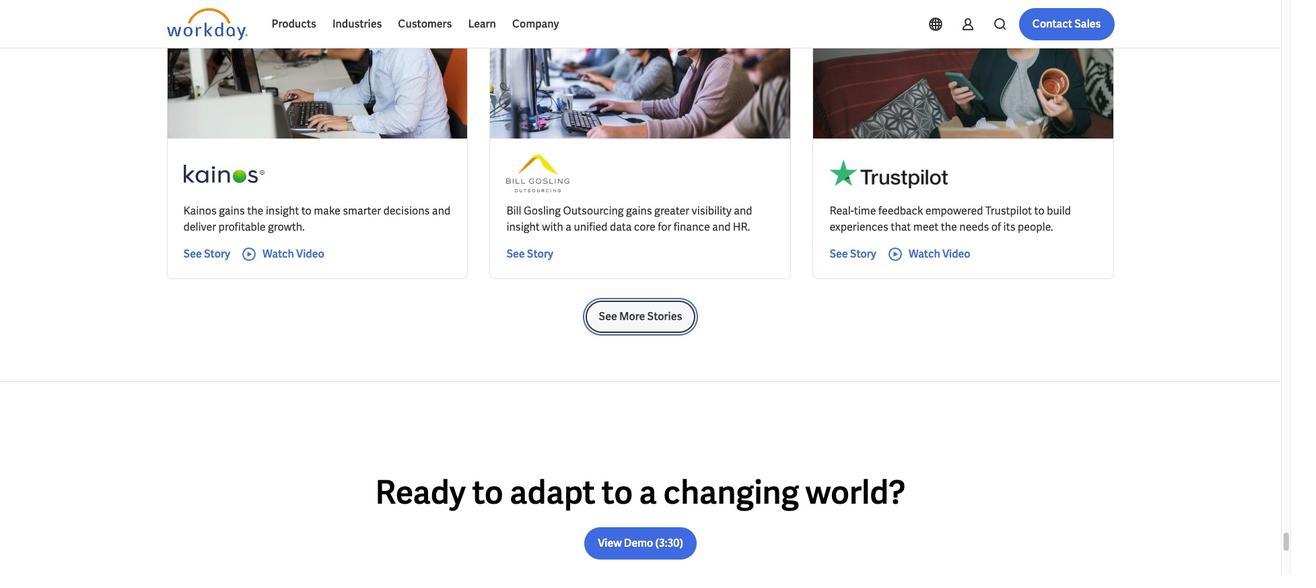 Task type: describe. For each thing, give the bounding box(es) containing it.
the inside kainos gains the insight to make smarter decisions and deliver profitable growth.
[[247, 204, 264, 218]]

people.
[[1018, 220, 1053, 235]]

outsourcing
[[563, 204, 624, 218]]

to inside kainos gains the insight to make smarter decisions and deliver profitable growth.
[[301, 204, 312, 218]]

video for growth.
[[296, 247, 324, 261]]

Search Customer Stories text field
[[923, 9, 1088, 32]]

kainos gains the insight to make smarter decisions and deliver profitable growth.
[[183, 204, 451, 235]]

watch video for needs
[[909, 247, 971, 261]]

experiences
[[830, 220, 889, 235]]

data
[[610, 220, 632, 235]]

core
[[634, 220, 656, 235]]

with
[[542, 220, 564, 235]]

gains inside bill gosling outsourcing gains greater visibility and insight with a unified data core for finance and hr.
[[626, 204, 652, 218]]

view
[[598, 537, 622, 551]]

adapt
[[510, 472, 595, 514]]

topic
[[177, 15, 200, 27]]

kainos
[[183, 204, 217, 218]]

clear
[[526, 15, 549, 27]]

industries
[[333, 17, 382, 31]]

business outcome button
[[322, 7, 440, 34]]

ready
[[375, 472, 466, 514]]

stories
[[647, 310, 682, 324]]

see for "see story" link corresponding to real-time feedback empowered trustpilot to build experiences that meet the needs of its people.
[[830, 247, 848, 261]]

(3:30)
[[655, 537, 683, 551]]

watch video link for the
[[887, 247, 971, 263]]

outcome
[[373, 15, 414, 27]]

insight inside bill gosling outsourcing gains greater visibility and insight with a unified data core for finance and hr.
[[507, 220, 540, 235]]

clear all button
[[522, 7, 566, 34]]

1 vertical spatial a
[[639, 472, 657, 514]]

insight inside kainos gains the insight to make smarter decisions and deliver profitable growth.
[[266, 204, 299, 218]]

bill
[[507, 204, 521, 218]]

story for real-time feedback empowered trustpilot to build experiences that meet the needs of its people.
[[850, 247, 877, 261]]

clear all
[[526, 15, 562, 27]]

contact
[[1033, 17, 1073, 31]]

go to the homepage image
[[167, 8, 247, 40]]

more button
[[451, 7, 512, 34]]

topic button
[[167, 7, 227, 34]]

trustpilot image
[[830, 155, 948, 193]]

contact sales
[[1033, 17, 1101, 31]]

view demo (3:30) link
[[585, 528, 697, 560]]

for
[[658, 220, 672, 235]]

the inside real-time feedback empowered trustpilot to build experiences that meet the needs of its people.
[[941, 220, 957, 235]]

needs
[[960, 220, 989, 235]]

meet
[[914, 220, 939, 235]]

video for needs
[[943, 247, 971, 261]]

growth.
[[268, 220, 305, 235]]

changing
[[664, 472, 799, 514]]

that
[[891, 220, 911, 235]]

see for second "see story" link from the left
[[507, 247, 525, 261]]

deliver
[[183, 220, 216, 235]]

1 vertical spatial more
[[619, 310, 645, 324]]

demo
[[624, 537, 653, 551]]

profitable
[[219, 220, 266, 235]]

watch for profitable
[[263, 247, 294, 261]]

time
[[854, 204, 876, 218]]



Task type: vqa. For each thing, say whether or not it's contained in the screenshot.
and
yes



Task type: locate. For each thing, give the bounding box(es) containing it.
build
[[1047, 204, 1071, 218]]

customers
[[398, 17, 452, 31]]

see inside see more stories button
[[599, 310, 617, 324]]

video down kainos gains the insight to make smarter decisions and deliver profitable growth.
[[296, 247, 324, 261]]

see left stories
[[599, 310, 617, 324]]

1 see story from the left
[[183, 247, 230, 261]]

real-
[[830, 204, 854, 218]]

company button
[[504, 8, 567, 40]]

more
[[462, 15, 485, 27], [619, 310, 645, 324]]

3 see story link from the left
[[830, 247, 877, 263]]

0 horizontal spatial and
[[432, 204, 451, 218]]

ready to adapt to a changing world?
[[375, 472, 906, 514]]

0 horizontal spatial a
[[566, 220, 572, 235]]

0 horizontal spatial insight
[[266, 204, 299, 218]]

2 horizontal spatial and
[[734, 204, 752, 218]]

2 story from the left
[[527, 247, 553, 261]]

to up view
[[602, 472, 633, 514]]

1 horizontal spatial a
[[639, 472, 657, 514]]

0 horizontal spatial more
[[462, 15, 485, 27]]

to
[[301, 204, 312, 218], [1035, 204, 1045, 218], [472, 472, 503, 514], [602, 472, 633, 514]]

insight down bill on the left top of page
[[507, 220, 540, 235]]

1 horizontal spatial video
[[943, 247, 971, 261]]

0 horizontal spatial see story
[[183, 247, 230, 261]]

a right with
[[566, 220, 572, 235]]

products button
[[264, 8, 324, 40]]

0 horizontal spatial watch
[[263, 247, 294, 261]]

and right decisions
[[432, 204, 451, 218]]

see story down experiences
[[830, 247, 877, 261]]

watch video down growth.
[[263, 247, 324, 261]]

watch video down meet
[[909, 247, 971, 261]]

watch video link down growth.
[[241, 247, 324, 263]]

1 horizontal spatial the
[[941, 220, 957, 235]]

industry
[[249, 15, 285, 27]]

and up the hr.
[[734, 204, 752, 218]]

2 watch from the left
[[909, 247, 940, 261]]

video down the needs at right top
[[943, 247, 971, 261]]

finance
[[674, 220, 710, 235]]

its
[[1004, 220, 1016, 235]]

see story link for kainos gains the insight to make smarter decisions and deliver profitable growth.
[[183, 247, 230, 263]]

sales
[[1075, 17, 1101, 31]]

world?
[[806, 472, 906, 514]]

1 gains from the left
[[219, 204, 245, 218]]

0 horizontal spatial watch video
[[263, 247, 324, 261]]

0 horizontal spatial gains
[[219, 204, 245, 218]]

customers button
[[390, 8, 460, 40]]

gains up core
[[626, 204, 652, 218]]

3 see story from the left
[[830, 247, 877, 261]]

the down empowered
[[941, 220, 957, 235]]

2 horizontal spatial story
[[850, 247, 877, 261]]

1 horizontal spatial see story
[[507, 247, 553, 261]]

a up view demo (3:30)
[[639, 472, 657, 514]]

2 gains from the left
[[626, 204, 652, 218]]

insight
[[266, 204, 299, 218], [507, 220, 540, 235]]

to left adapt
[[472, 472, 503, 514]]

bill gosling outsourcing image
[[507, 155, 569, 193]]

0 vertical spatial more
[[462, 15, 485, 27]]

trustpilot
[[986, 204, 1032, 218]]

see down deliver
[[183, 247, 202, 261]]

see story for real-time feedback empowered trustpilot to build experiences that meet the needs of its people.
[[830, 247, 877, 261]]

0 horizontal spatial story
[[204, 247, 230, 261]]

gains up profitable
[[219, 204, 245, 218]]

unified
[[574, 220, 608, 235]]

gains
[[219, 204, 245, 218], [626, 204, 652, 218]]

1 horizontal spatial more
[[619, 310, 645, 324]]

2 see story link from the left
[[507, 247, 553, 263]]

see more stories button
[[585, 301, 696, 334]]

company
[[512, 17, 559, 31]]

1 horizontal spatial watch video link
[[887, 247, 971, 263]]

1 vertical spatial the
[[941, 220, 957, 235]]

1 horizontal spatial gains
[[626, 204, 652, 218]]

1 horizontal spatial insight
[[507, 220, 540, 235]]

to inside real-time feedback empowered trustpilot to build experiences that meet the needs of its people.
[[1035, 204, 1045, 218]]

0 horizontal spatial video
[[296, 247, 324, 261]]

and
[[432, 204, 451, 218], [734, 204, 752, 218], [712, 220, 731, 235]]

see story
[[183, 247, 230, 261], [507, 247, 553, 261], [830, 247, 877, 261]]

see story link down deliver
[[183, 247, 230, 263]]

view demo (3:30)
[[598, 537, 683, 551]]

2 horizontal spatial see story
[[830, 247, 877, 261]]

0 horizontal spatial see story link
[[183, 247, 230, 263]]

see more stories
[[599, 310, 682, 324]]

1 see story link from the left
[[183, 247, 230, 263]]

video
[[296, 247, 324, 261], [943, 247, 971, 261]]

business
[[333, 15, 372, 27]]

visibility
[[692, 204, 732, 218]]

1 watch from the left
[[263, 247, 294, 261]]

to left make
[[301, 204, 312, 218]]

products
[[272, 17, 316, 31]]

the up profitable
[[247, 204, 264, 218]]

contact sales link
[[1019, 8, 1115, 40]]

empowered
[[926, 204, 983, 218]]

kainos image
[[183, 155, 264, 193]]

hr.
[[733, 220, 750, 235]]

to up people.
[[1035, 204, 1045, 218]]

business outcome
[[333, 15, 414, 27]]

see story link
[[183, 247, 230, 263], [507, 247, 553, 263], [830, 247, 877, 263]]

watch down meet
[[909, 247, 940, 261]]

see story for kainos gains the insight to make smarter decisions and deliver profitable growth.
[[183, 247, 230, 261]]

2 watch video link from the left
[[887, 247, 971, 263]]

gosling
[[524, 204, 561, 218]]

1 watch video from the left
[[263, 247, 324, 261]]

see for kainos gains the insight to make smarter decisions and deliver profitable growth.'s "see story" link
[[183, 247, 202, 261]]

1 watch video link from the left
[[241, 247, 324, 263]]

a
[[566, 220, 572, 235], [639, 472, 657, 514]]

0 vertical spatial a
[[566, 220, 572, 235]]

2 watch video from the left
[[909, 247, 971, 261]]

and down visibility in the right of the page
[[712, 220, 731, 235]]

0 horizontal spatial the
[[247, 204, 264, 218]]

1 video from the left
[[296, 247, 324, 261]]

watch video for growth.
[[263, 247, 324, 261]]

1 horizontal spatial watch video
[[909, 247, 971, 261]]

all
[[551, 15, 562, 27]]

watch video
[[263, 247, 324, 261], [909, 247, 971, 261]]

watch video link for profitable
[[241, 247, 324, 263]]

see story link down with
[[507, 247, 553, 263]]

of
[[992, 220, 1001, 235]]

real-time feedback empowered trustpilot to build experiences that meet the needs of its people.
[[830, 204, 1071, 235]]

0 vertical spatial the
[[247, 204, 264, 218]]

1 horizontal spatial and
[[712, 220, 731, 235]]

1 vertical spatial insight
[[507, 220, 540, 235]]

story down deliver
[[204, 247, 230, 261]]

bill gosling outsourcing gains greater visibility and insight with a unified data core for finance and hr.
[[507, 204, 752, 235]]

watch video link
[[241, 247, 324, 263], [887, 247, 971, 263]]

2 horizontal spatial see story link
[[830, 247, 877, 263]]

2 video from the left
[[943, 247, 971, 261]]

a inside bill gosling outsourcing gains greater visibility and insight with a unified data core for finance and hr.
[[566, 220, 572, 235]]

1 story from the left
[[204, 247, 230, 261]]

the
[[247, 204, 264, 218], [941, 220, 957, 235]]

gains inside kainos gains the insight to make smarter decisions and deliver profitable growth.
[[219, 204, 245, 218]]

see down experiences
[[830, 247, 848, 261]]

greater
[[654, 204, 690, 218]]

see story down with
[[507, 247, 553, 261]]

1 horizontal spatial see story link
[[507, 247, 553, 263]]

and inside kainos gains the insight to make smarter decisions and deliver profitable growth.
[[432, 204, 451, 218]]

see story down deliver
[[183, 247, 230, 261]]

decisions
[[383, 204, 430, 218]]

feedback
[[879, 204, 923, 218]]

0 vertical spatial insight
[[266, 204, 299, 218]]

learn button
[[460, 8, 504, 40]]

watch for the
[[909, 247, 940, 261]]

make
[[314, 204, 341, 218]]

2 see story from the left
[[507, 247, 553, 261]]

learn
[[468, 17, 496, 31]]

story down experiences
[[850, 247, 877, 261]]

see story link for real-time feedback empowered trustpilot to build experiences that meet the needs of its people.
[[830, 247, 877, 263]]

more left stories
[[619, 310, 645, 324]]

see down bill on the left top of page
[[507, 247, 525, 261]]

1 horizontal spatial story
[[527, 247, 553, 261]]

story down with
[[527, 247, 553, 261]]

watch video link down meet
[[887, 247, 971, 263]]

smarter
[[343, 204, 381, 218]]

more right customers
[[462, 15, 485, 27]]

industries button
[[324, 8, 390, 40]]

1 horizontal spatial watch
[[909, 247, 940, 261]]

story
[[204, 247, 230, 261], [527, 247, 553, 261], [850, 247, 877, 261]]

see
[[183, 247, 202, 261], [507, 247, 525, 261], [830, 247, 848, 261], [599, 310, 617, 324]]

industry button
[[238, 7, 312, 34]]

0 horizontal spatial watch video link
[[241, 247, 324, 263]]

3 story from the left
[[850, 247, 877, 261]]

insight up growth.
[[266, 204, 299, 218]]

story for kainos gains the insight to make smarter decisions and deliver profitable growth.
[[204, 247, 230, 261]]

watch
[[263, 247, 294, 261], [909, 247, 940, 261]]

see story link down experiences
[[830, 247, 877, 263]]

watch down growth.
[[263, 247, 294, 261]]



